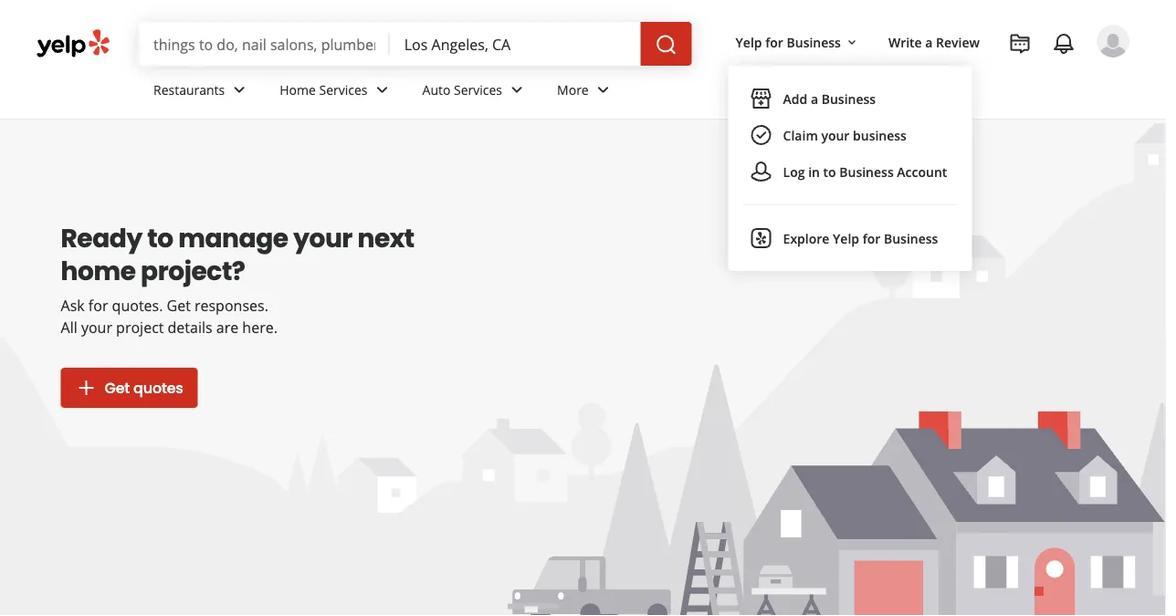 Task type: vqa. For each thing, say whether or not it's contained in the screenshot.
next
yes



Task type: describe. For each thing, give the bounding box(es) containing it.
yelp inside yelp for business button
[[736, 33, 762, 51]]

log in to business account button
[[743, 153, 958, 190]]

none field the find
[[153, 34, 375, 54]]

get quotes button
[[61, 368, 198, 408]]

claim
[[783, 127, 818, 144]]

bob b. image
[[1097, 25, 1130, 58]]

in
[[808, 163, 820, 180]]

write a review link
[[881, 26, 987, 58]]

24 add biz v2 image
[[750, 88, 772, 110]]

Find text field
[[153, 34, 375, 54]]

project?
[[141, 253, 245, 289]]

are
[[216, 318, 239, 337]]

explore
[[783, 230, 830, 247]]

ready
[[61, 220, 142, 256]]

business up claim your business button
[[822, 90, 876, 107]]

home
[[61, 253, 136, 289]]

get inside button
[[105, 378, 130, 398]]

24 chevron down v2 image for home services
[[371, 79, 393, 101]]

responses.
[[195, 296, 268, 316]]

quotes
[[133, 378, 183, 398]]

add a business
[[783, 90, 876, 107]]

16 chevron down v2 image
[[845, 35, 859, 50]]

explore yelp for business
[[783, 230, 938, 247]]

your inside button
[[821, 127, 850, 144]]

home services link
[[265, 66, 408, 119]]

services for home services
[[319, 81, 368, 98]]

24 claim v2 image
[[750, 124, 772, 146]]

write a review
[[889, 33, 980, 51]]

log
[[783, 163, 805, 180]]

for inside ready to manage your next home project? ask for quotes. get responses. all your project details are here.
[[88, 296, 108, 316]]

claim your business
[[783, 127, 907, 144]]

business categories element
[[139, 66, 1130, 119]]

manage
[[178, 220, 288, 256]]

notifications image
[[1053, 33, 1075, 55]]

24 add v2 image
[[75, 377, 97, 399]]

to inside ready to manage your next home project? ask for quotes. get responses. all your project details are here.
[[147, 220, 173, 256]]

add a business button
[[743, 80, 958, 117]]

ask
[[61, 296, 85, 316]]

next
[[358, 220, 414, 256]]

yelp for business button
[[728, 26, 867, 58]]

more
[[557, 81, 589, 98]]

user actions element
[[721, 23, 1155, 271]]

auto services
[[422, 81, 502, 98]]

project
[[116, 318, 164, 337]]

all
[[61, 318, 77, 337]]

quotes.
[[112, 296, 163, 316]]



Task type: locate. For each thing, give the bounding box(es) containing it.
get inside ready to manage your next home project? ask for quotes. get responses. all your project details are here.
[[167, 296, 191, 316]]

1 vertical spatial yelp
[[833, 230, 859, 247]]

for up 24 add biz v2 image
[[766, 33, 783, 51]]

24 chevron down v2 image left auto
[[371, 79, 393, 101]]

1 vertical spatial to
[[147, 220, 173, 256]]

get right 24 add v2 image
[[105, 378, 130, 398]]

24 chevron down v2 image down near "field"
[[506, 79, 528, 101]]

services for auto services
[[454, 81, 502, 98]]

24 chevron down v2 image inside the home services link
[[371, 79, 393, 101]]

0 vertical spatial yelp
[[736, 33, 762, 51]]

24 chevron down v2 image for restaurants
[[229, 79, 250, 101]]

get up details
[[167, 296, 191, 316]]

ready to manage your next home project? ask for quotes. get responses. all your project details are here.
[[61, 220, 414, 337]]

restaurants link
[[139, 66, 265, 119]]

0 horizontal spatial a
[[811, 90, 818, 107]]

get quotes
[[105, 378, 183, 398]]

add
[[783, 90, 808, 107]]

for right ask
[[88, 296, 108, 316]]

2 services from the left
[[454, 81, 502, 98]]

to right the in
[[823, 163, 836, 180]]

24 chevron down v2 image inside more link
[[592, 79, 614, 101]]

0 horizontal spatial for
[[88, 296, 108, 316]]

to right ready
[[147, 220, 173, 256]]

auto services link
[[408, 66, 543, 119]]

yelp inside explore yelp for business button
[[833, 230, 859, 247]]

None field
[[153, 34, 375, 54], [404, 34, 626, 54]]

to inside button
[[823, 163, 836, 180]]

yelp right explore
[[833, 230, 859, 247]]

your right claim
[[821, 127, 850, 144]]

2 horizontal spatial for
[[863, 230, 881, 247]]

details
[[168, 318, 212, 337]]

1 services from the left
[[319, 81, 368, 98]]

review
[[936, 33, 980, 51]]

business left 16 chevron down v2 icon
[[787, 33, 841, 51]]

explore yelp for business button
[[743, 220, 958, 257]]

24 chevron down v2 image inside restaurants link
[[229, 79, 250, 101]]

here.
[[242, 318, 278, 337]]

1 horizontal spatial get
[[167, 296, 191, 316]]

projects image
[[1009, 33, 1031, 55]]

your left next
[[293, 220, 352, 256]]

business
[[787, 33, 841, 51], [822, 90, 876, 107], [840, 163, 894, 180], [884, 230, 938, 247]]

a right write
[[925, 33, 933, 51]]

write
[[889, 33, 922, 51]]

a
[[925, 33, 933, 51], [811, 90, 818, 107]]

for
[[766, 33, 783, 51], [863, 230, 881, 247], [88, 296, 108, 316]]

services inside auto services link
[[454, 81, 502, 98]]

get
[[167, 296, 191, 316], [105, 378, 130, 398]]

business inside button
[[840, 163, 894, 180]]

your right all at the bottom
[[81, 318, 112, 337]]

24 friends v2 image
[[750, 161, 772, 183]]

0 vertical spatial for
[[766, 33, 783, 51]]

business
[[853, 127, 907, 144]]

24 yelp for biz v2 image
[[750, 227, 772, 249]]

1 none field from the left
[[153, 34, 375, 54]]

1 horizontal spatial yelp
[[833, 230, 859, 247]]

24 chevron down v2 image
[[229, 79, 250, 101], [506, 79, 528, 101]]

a for write
[[925, 33, 933, 51]]

1 horizontal spatial your
[[293, 220, 352, 256]]

none field up home
[[153, 34, 375, 54]]

search image
[[655, 34, 677, 56]]

24 chevron down v2 image right more
[[592, 79, 614, 101]]

account
[[897, 163, 947, 180]]

1 horizontal spatial a
[[925, 33, 933, 51]]

2 none field from the left
[[404, 34, 626, 54]]

24 chevron down v2 image inside auto services link
[[506, 79, 528, 101]]

more link
[[543, 66, 629, 119]]

services inside the home services link
[[319, 81, 368, 98]]

home
[[280, 81, 316, 98]]

0 horizontal spatial your
[[81, 318, 112, 337]]

24 chevron down v2 image right the 'restaurants' in the left of the page
[[229, 79, 250, 101]]

1 horizontal spatial none field
[[404, 34, 626, 54]]

2 vertical spatial for
[[88, 296, 108, 316]]

your
[[821, 127, 850, 144], [293, 220, 352, 256], [81, 318, 112, 337]]

1 horizontal spatial 24 chevron down v2 image
[[592, 79, 614, 101]]

a right add
[[811, 90, 818, 107]]

yelp
[[736, 33, 762, 51], [833, 230, 859, 247]]

0 horizontal spatial yelp
[[736, 33, 762, 51]]

auto
[[422, 81, 451, 98]]

24 chevron down v2 image for more
[[592, 79, 614, 101]]

2 24 chevron down v2 image from the left
[[592, 79, 614, 101]]

business down the account
[[884, 230, 938, 247]]

none field up auto services link
[[404, 34, 626, 54]]

1 vertical spatial a
[[811, 90, 818, 107]]

1 horizontal spatial 24 chevron down v2 image
[[506, 79, 528, 101]]

yelp for business
[[736, 33, 841, 51]]

log in to business account
[[783, 163, 947, 180]]

business down business
[[840, 163, 894, 180]]

0 vertical spatial get
[[167, 296, 191, 316]]

services right auto
[[454, 81, 502, 98]]

1 horizontal spatial services
[[454, 81, 502, 98]]

a for add
[[811, 90, 818, 107]]

1 vertical spatial your
[[293, 220, 352, 256]]

1 24 chevron down v2 image from the left
[[371, 79, 393, 101]]

none field near
[[404, 34, 626, 54]]

1 vertical spatial get
[[105, 378, 130, 398]]

services
[[319, 81, 368, 98], [454, 81, 502, 98]]

restaurants
[[153, 81, 225, 98]]

yelp up 24 add biz v2 image
[[736, 33, 762, 51]]

0 horizontal spatial to
[[147, 220, 173, 256]]

0 vertical spatial a
[[925, 33, 933, 51]]

to
[[823, 163, 836, 180], [147, 220, 173, 256]]

for right explore
[[863, 230, 881, 247]]

1 horizontal spatial for
[[766, 33, 783, 51]]

claim your business button
[[743, 117, 958, 153]]

a inside button
[[811, 90, 818, 107]]

2 vertical spatial your
[[81, 318, 112, 337]]

1 horizontal spatial to
[[823, 163, 836, 180]]

home services
[[280, 81, 368, 98]]

None search field
[[139, 22, 696, 66]]

2 horizontal spatial your
[[821, 127, 850, 144]]

0 horizontal spatial 24 chevron down v2 image
[[229, 79, 250, 101]]

0 horizontal spatial services
[[319, 81, 368, 98]]

0 horizontal spatial none field
[[153, 34, 375, 54]]

1 vertical spatial for
[[863, 230, 881, 247]]

services right home
[[319, 81, 368, 98]]

2 24 chevron down v2 image from the left
[[506, 79, 528, 101]]

Near text field
[[404, 34, 626, 54]]

0 vertical spatial your
[[821, 127, 850, 144]]

1 24 chevron down v2 image from the left
[[229, 79, 250, 101]]

0 vertical spatial to
[[823, 163, 836, 180]]

24 chevron down v2 image
[[371, 79, 393, 101], [592, 79, 614, 101]]

24 chevron down v2 image for auto services
[[506, 79, 528, 101]]

0 horizontal spatial get
[[105, 378, 130, 398]]

0 horizontal spatial 24 chevron down v2 image
[[371, 79, 393, 101]]



